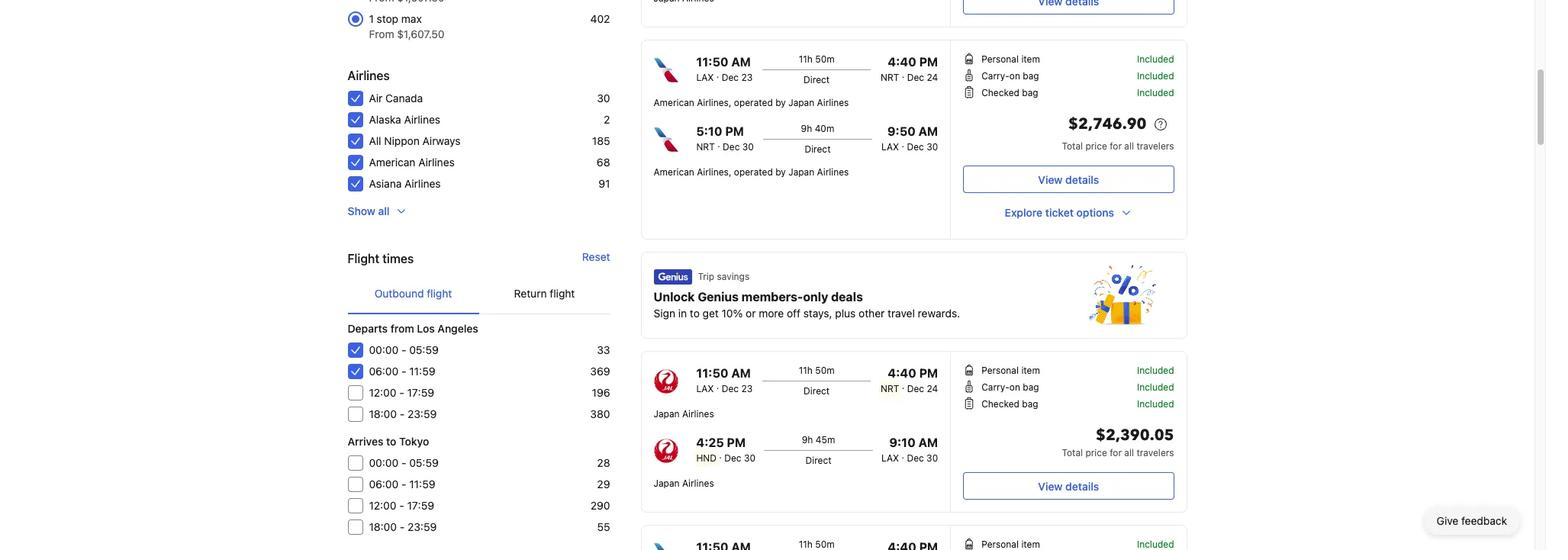 Task type: vqa. For each thing, say whether or not it's contained in the screenshot.
DEN to the top
no



Task type: describe. For each thing, give the bounding box(es) containing it.
nrt for 5:10 pm
[[881, 72, 900, 83]]

30 for 9:10 am
[[927, 453, 938, 464]]

18:00 - 23:59 for to
[[369, 521, 437, 534]]

2 operated from the top
[[734, 166, 773, 178]]

- for 29
[[402, 478, 406, 491]]

369
[[590, 365, 610, 378]]

68
[[597, 156, 610, 169]]

pm inside 5:10 pm nrt . dec 30
[[725, 124, 744, 138]]

29
[[597, 478, 610, 491]]

9:50 am lax . dec 30
[[882, 124, 938, 153]]

price inside $2,390.05 total price for all travelers
[[1086, 447, 1108, 459]]

1 airlines, from the top
[[697, 97, 732, 108]]

5 included from the top
[[1137, 382, 1174, 393]]

checked for 9:50 am
[[982, 87, 1020, 98]]

. inside 5:10 pm nrt . dec 30
[[718, 138, 720, 150]]

30 for 5:10 pm
[[743, 141, 754, 153]]

196
[[592, 386, 610, 399]]

alaska airlines
[[369, 113, 441, 126]]

explore ticket options button
[[964, 199, 1174, 227]]

3 included from the top
[[1137, 87, 1174, 98]]

stop
[[377, 12, 399, 25]]

11h for 5:10 pm
[[799, 53, 813, 65]]

personal for 9:10 am
[[982, 365, 1019, 376]]

asiana airlines
[[369, 177, 441, 190]]

12:00 - 17:59 for to
[[369, 499, 434, 512]]

- for 33
[[401, 344, 406, 356]]

91
[[599, 177, 610, 190]]

return flight button
[[479, 274, 610, 314]]

- for 369
[[402, 365, 406, 378]]

outbound
[[375, 287, 424, 300]]

total price for all travelers
[[1062, 140, 1174, 152]]

lax up 4:25 at left bottom
[[696, 383, 714, 395]]

11h 50m for 5:10 pm
[[799, 53, 835, 65]]

airlines up 4:25 at left bottom
[[682, 408, 714, 420]]

185
[[592, 134, 610, 147]]

explore ticket options
[[1005, 206, 1115, 219]]

$1,607.50
[[397, 27, 445, 40]]

show all
[[348, 205, 390, 218]]

return flight
[[514, 287, 575, 300]]

hnd
[[696, 453, 717, 464]]

nippon
[[384, 134, 420, 147]]

show
[[348, 205, 375, 218]]

380
[[590, 408, 610, 421]]

dec inside 4:25 pm hnd . dec 30
[[725, 453, 742, 464]]

airlines down american airlines
[[405, 177, 441, 190]]

9h 40m
[[801, 123, 835, 134]]

23:59 for los
[[408, 408, 437, 421]]

12:00 for departs
[[369, 386, 397, 399]]

nrt for 4:25 pm
[[881, 383, 900, 395]]

view details button for 9:50 am
[[964, 166, 1174, 193]]

lax inside 9:50 am lax . dec 30
[[882, 141, 899, 153]]

40m
[[815, 123, 835, 134]]

nrt inside 5:10 pm nrt . dec 30
[[696, 141, 715, 153]]

give
[[1437, 514, 1459, 527]]

1 american airlines, operated by japan airlines from the top
[[654, 97, 849, 108]]

direct up 9h 45m
[[804, 385, 830, 397]]

4:25 pm hnd . dec 30
[[696, 436, 756, 464]]

tab list containing outbound flight
[[348, 274, 610, 315]]

12:00 for arrives
[[369, 499, 397, 512]]

290
[[591, 499, 610, 512]]

2
[[604, 113, 610, 126]]

travel
[[888, 307, 915, 320]]

for inside $2,390.05 total price for all travelers
[[1110, 447, 1122, 459]]

0 vertical spatial all
[[1125, 140, 1134, 152]]

canada
[[386, 92, 423, 105]]

50m for 9:10 am
[[815, 365, 835, 376]]

- for 55
[[400, 521, 405, 534]]

24 for 9:50 am
[[927, 72, 938, 83]]

explore
[[1005, 206, 1043, 219]]

4:40 pm nrt . dec 24 for 9:50
[[881, 55, 938, 83]]

00:00 - 05:59 for to
[[369, 456, 439, 469]]

from
[[369, 27, 394, 40]]

feedback
[[1462, 514, 1508, 527]]

carry-on bag for 9:50 am
[[982, 70, 1039, 82]]

$2,390.05 total price for all travelers
[[1062, 425, 1174, 459]]

9:10 am lax . dec 30
[[882, 436, 938, 464]]

alaska
[[369, 113, 401, 126]]

return
[[514, 287, 547, 300]]

angeles
[[438, 322, 478, 335]]

1 stop max from $1,607.50
[[369, 12, 445, 40]]

only
[[803, 290, 828, 304]]

9h 45m
[[802, 434, 835, 446]]

1
[[369, 12, 374, 25]]

unlock genius members-only deals sign in to get 10% or more off stays, plus other travel rewards.
[[654, 290, 960, 320]]

item for 9:50 am
[[1022, 53, 1040, 65]]

arrives
[[348, 435, 384, 448]]

air
[[369, 92, 383, 105]]

other
[[859, 307, 885, 320]]

05:59 for tokyo
[[409, 456, 439, 469]]

savings
[[717, 271, 750, 282]]

6 included from the top
[[1137, 398, 1174, 410]]

japan up the 9h 40m
[[789, 97, 815, 108]]

details for 9:50 am
[[1066, 173, 1099, 186]]

checked for 9:10 am
[[982, 398, 1020, 410]]

. inside 9:10 am lax . dec 30
[[902, 450, 905, 461]]

deals
[[831, 290, 863, 304]]

23:59 for tokyo
[[408, 521, 437, 534]]

24 for 9:10 am
[[927, 383, 938, 395]]

- for 380
[[400, 408, 405, 421]]

flight times
[[348, 252, 414, 266]]

4:40 for 9:10
[[888, 366, 917, 380]]

japan right 380
[[654, 408, 680, 420]]

tokyo
[[399, 435, 429, 448]]

all nippon airways
[[369, 134, 461, 147]]

japan right the 29
[[654, 478, 680, 489]]

sign
[[654, 307, 676, 320]]

dec inside 9:10 am lax . dec 30
[[907, 453, 924, 464]]

carry- for 9:10 am
[[982, 382, 1010, 393]]

$2,746.90 region
[[964, 112, 1174, 140]]

45m
[[816, 434, 835, 446]]

402
[[591, 12, 610, 25]]

view for 9:50 am
[[1038, 173, 1063, 186]]

flight
[[348, 252, 380, 266]]

33
[[597, 344, 610, 356]]

airlines down 40m
[[817, 166, 849, 178]]

all
[[369, 134, 381, 147]]

airways
[[423, 134, 461, 147]]

outbound flight button
[[348, 274, 479, 314]]

departs from los angeles
[[348, 322, 478, 335]]

11:59 for tokyo
[[409, 478, 435, 491]]

flight for return flight
[[550, 287, 575, 300]]

max
[[401, 12, 422, 25]]

stays,
[[804, 307, 832, 320]]

outbound flight
[[375, 287, 452, 300]]

5:10 pm nrt . dec 30
[[696, 124, 754, 153]]

18:00 - 23:59 for from
[[369, 408, 437, 421]]

00:00 for arrives
[[369, 456, 399, 469]]

1 by from the top
[[776, 97, 786, 108]]

all inside $2,390.05 total price for all travelers
[[1125, 447, 1134, 459]]

genius
[[698, 290, 739, 304]]

american airlines
[[369, 156, 455, 169]]

06:00 - 11:59 for from
[[369, 365, 435, 378]]

9:10
[[890, 436, 916, 450]]

lax inside 9:10 am lax . dec 30
[[882, 453, 899, 464]]

times
[[383, 252, 414, 266]]

17:59 for los
[[407, 386, 434, 399]]

1 total from the top
[[1062, 140, 1083, 152]]

members-
[[742, 290, 803, 304]]

4 included from the top
[[1137, 365, 1174, 376]]

30 for 9:50 am
[[927, 141, 938, 153]]

airlines up air
[[348, 69, 390, 82]]

checked bag for 9:10 am
[[982, 398, 1039, 410]]



Task type: locate. For each thing, give the bounding box(es) containing it.
0 vertical spatial 24
[[927, 72, 938, 83]]

2 23:59 from the top
[[408, 521, 437, 534]]

11:50 am lax . dec 23 for 5:10
[[696, 55, 753, 83]]

2 personal from the top
[[982, 365, 1019, 376]]

japan down the 9h 40m
[[789, 166, 815, 178]]

for down $2,746.90
[[1110, 140, 1122, 152]]

1 11h from the top
[[799, 53, 813, 65]]

0 vertical spatial 06:00
[[369, 365, 399, 378]]

11:50 for 4:25
[[696, 366, 729, 380]]

1 50m from the top
[[815, 53, 835, 65]]

30 for 4:25 pm
[[744, 453, 756, 464]]

0 vertical spatial checked bag
[[982, 87, 1039, 98]]

30 inside 4:25 pm hnd . dec 30
[[744, 453, 756, 464]]

0 vertical spatial 06:00 - 11:59
[[369, 365, 435, 378]]

arrives to tokyo
[[348, 435, 429, 448]]

bag
[[1023, 70, 1039, 82], [1022, 87, 1039, 98], [1023, 382, 1039, 393], [1022, 398, 1039, 410]]

2 view details from the top
[[1038, 480, 1099, 493]]

11h
[[799, 53, 813, 65], [799, 365, 813, 376]]

nrt up the 9:10
[[881, 383, 900, 395]]

dec inside 5:10 pm nrt . dec 30
[[723, 141, 740, 153]]

1 vertical spatial 06:00
[[369, 478, 399, 491]]

9h left 40m
[[801, 123, 812, 134]]

11:50 am lax . dec 23 up '5:10' on the top left of the page
[[696, 55, 753, 83]]

1 vertical spatial 18:00 - 23:59
[[369, 521, 437, 534]]

00:00 - 05:59
[[369, 344, 439, 356], [369, 456, 439, 469]]

0 vertical spatial 4:40
[[888, 55, 917, 69]]

view
[[1038, 173, 1063, 186], [1038, 480, 1063, 493]]

06:00 - 11:59 for to
[[369, 478, 435, 491]]

0 vertical spatial 18:00 - 23:59
[[369, 408, 437, 421]]

departs
[[348, 322, 388, 335]]

4:40 pm nrt . dec 24 up 9:50
[[881, 55, 938, 83]]

nrt
[[881, 72, 900, 83], [696, 141, 715, 153], [881, 383, 900, 395]]

2 11:59 from the top
[[409, 478, 435, 491]]

11:59 for los
[[409, 365, 435, 378]]

trip savings
[[698, 271, 750, 282]]

give feedback
[[1437, 514, 1508, 527]]

get
[[703, 307, 719, 320]]

9h for 5:10 pm
[[801, 123, 812, 134]]

direct down the 9h 40m
[[805, 144, 831, 155]]

00:00 down arrives to tokyo
[[369, 456, 399, 469]]

1 horizontal spatial to
[[690, 307, 700, 320]]

details down $2,390.05 total price for all travelers
[[1066, 480, 1099, 493]]

00:00 - 05:59 down from at the bottom of the page
[[369, 344, 439, 356]]

4:40 for 9:50
[[888, 55, 917, 69]]

1 vertical spatial american airlines, operated by japan airlines
[[654, 166, 849, 178]]

checked bag for 9:50 am
[[982, 87, 1039, 98]]

2 price from the top
[[1086, 447, 1108, 459]]

11h up the 9h 40m
[[799, 53, 813, 65]]

item
[[1022, 53, 1040, 65], [1022, 365, 1040, 376]]

0 vertical spatial 11:59
[[409, 365, 435, 378]]

airlines, down 5:10 pm nrt . dec 30
[[697, 166, 732, 178]]

2 23 from the top
[[742, 383, 753, 395]]

50m up 40m
[[815, 53, 835, 65]]

airlines,
[[697, 97, 732, 108], [697, 166, 732, 178]]

11:59 down los
[[409, 365, 435, 378]]

0 vertical spatial 12:00 - 17:59
[[369, 386, 434, 399]]

1 vertical spatial personal
[[982, 365, 1019, 376]]

11:50 up '5:10' on the top left of the page
[[696, 55, 729, 69]]

0 vertical spatial 12:00
[[369, 386, 397, 399]]

to right in
[[690, 307, 700, 320]]

06:00 - 11:59 down tokyo
[[369, 478, 435, 491]]

1 vertical spatial 12:00 - 17:59
[[369, 499, 434, 512]]

all right show
[[378, 205, 390, 218]]

11h 50m up the 9h 40m
[[799, 53, 835, 65]]

0 vertical spatial personal
[[982, 53, 1019, 65]]

on
[[1010, 70, 1021, 82], [1010, 382, 1021, 393]]

asiana
[[369, 177, 402, 190]]

- for 28
[[401, 456, 406, 469]]

1 vertical spatial total
[[1062, 447, 1083, 459]]

0 vertical spatial operated
[[734, 97, 773, 108]]

travelers
[[1137, 140, 1174, 152], [1137, 447, 1174, 459]]

1 11:50 am lax . dec 23 from the top
[[696, 55, 753, 83]]

japan airlines
[[654, 408, 714, 420], [654, 478, 714, 489]]

1 vertical spatial 4:40 pm nrt . dec 24
[[881, 366, 938, 395]]

details up options
[[1066, 173, 1099, 186]]

0 vertical spatial 11:50
[[696, 55, 729, 69]]

4:40 pm nrt . dec 24 up the 9:10
[[881, 366, 938, 395]]

4:40 pm nrt . dec 24
[[881, 55, 938, 83], [881, 366, 938, 395]]

2 11:50 am lax . dec 23 from the top
[[696, 366, 753, 395]]

1 vertical spatial japan airlines
[[654, 478, 714, 489]]

0 vertical spatial american airlines, operated by japan airlines
[[654, 97, 849, 108]]

2 for from the top
[[1110, 447, 1122, 459]]

4:40 pm nrt . dec 24 for 9:10
[[881, 366, 938, 395]]

1 06:00 from the top
[[369, 365, 399, 378]]

1 carry- from the top
[[982, 70, 1010, 82]]

2 11:50 from the top
[[696, 366, 729, 380]]

american
[[654, 97, 694, 108], [369, 156, 416, 169], [654, 166, 694, 178]]

1 horizontal spatial flight
[[550, 287, 575, 300]]

1 05:59 from the top
[[409, 344, 439, 356]]

1 vertical spatial 11h
[[799, 365, 813, 376]]

price
[[1086, 140, 1108, 152], [1086, 447, 1108, 459]]

0 vertical spatial item
[[1022, 53, 1040, 65]]

0 vertical spatial for
[[1110, 140, 1122, 152]]

17:59 for tokyo
[[407, 499, 434, 512]]

9:50
[[888, 124, 916, 138]]

on for 9:50 am
[[1010, 70, 1021, 82]]

more
[[759, 307, 784, 320]]

in
[[678, 307, 687, 320]]

0 vertical spatial 23
[[742, 72, 753, 83]]

0 vertical spatial on
[[1010, 70, 1021, 82]]

23
[[742, 72, 753, 83], [742, 383, 753, 395]]

options
[[1077, 206, 1115, 219]]

- for 196
[[399, 386, 404, 399]]

1 vertical spatial details
[[1066, 480, 1099, 493]]

0 vertical spatial airlines,
[[697, 97, 732, 108]]

2 4:40 pm nrt . dec 24 from the top
[[881, 366, 938, 395]]

genius image
[[1089, 265, 1156, 326], [654, 269, 692, 285], [654, 269, 692, 285]]

2 on from the top
[[1010, 382, 1021, 393]]

by
[[776, 97, 786, 108], [776, 166, 786, 178]]

2 vertical spatial nrt
[[881, 383, 900, 395]]

1 vertical spatial travelers
[[1137, 447, 1174, 459]]

0 vertical spatial 9h
[[801, 123, 812, 134]]

0 vertical spatial personal item
[[982, 53, 1040, 65]]

view details for 9:50 am
[[1038, 173, 1099, 186]]

2 travelers from the top
[[1137, 447, 1174, 459]]

2 item from the top
[[1022, 365, 1040, 376]]

11:50 am lax . dec 23 up 4:25 at left bottom
[[696, 366, 753, 395]]

1 vertical spatial view details button
[[964, 473, 1174, 500]]

all down $2,390.05
[[1125, 447, 1134, 459]]

1 12:00 from the top
[[369, 386, 397, 399]]

air canada
[[369, 92, 423, 105]]

0 vertical spatial view details
[[1038, 173, 1099, 186]]

4:25
[[696, 436, 724, 450]]

1 checked from the top
[[982, 87, 1020, 98]]

ticket
[[1046, 206, 1074, 219]]

or
[[746, 307, 756, 320]]

18:00
[[369, 408, 397, 421], [369, 521, 397, 534]]

1 japan airlines from the top
[[654, 408, 714, 420]]

1 vertical spatial personal item
[[982, 365, 1040, 376]]

1 vertical spatial 50m
[[815, 365, 835, 376]]

1 vertical spatial by
[[776, 166, 786, 178]]

2 by from the top
[[776, 166, 786, 178]]

rewards.
[[918, 307, 960, 320]]

1 24 from the top
[[927, 72, 938, 83]]

2 flight from the left
[[550, 287, 575, 300]]

details
[[1066, 173, 1099, 186], [1066, 480, 1099, 493]]

2 18:00 - 23:59 from the top
[[369, 521, 437, 534]]

0 vertical spatial carry-
[[982, 70, 1010, 82]]

11:50 am lax . dec 23
[[696, 55, 753, 83], [696, 366, 753, 395]]

details for 9:10 am
[[1066, 480, 1099, 493]]

checked bag
[[982, 87, 1039, 98], [982, 398, 1039, 410]]

28
[[597, 456, 610, 469]]

2 11h 50m from the top
[[799, 365, 835, 376]]

1 operated from the top
[[734, 97, 773, 108]]

lax down 9:50
[[882, 141, 899, 153]]

0 vertical spatial to
[[690, 307, 700, 320]]

1 vertical spatial 11:50 am lax . dec 23
[[696, 366, 753, 395]]

06:00 down arrives to tokyo
[[369, 478, 399, 491]]

23 for 5:10 pm
[[742, 72, 753, 83]]

pm
[[919, 55, 938, 69], [725, 124, 744, 138], [919, 366, 938, 380], [727, 436, 746, 450]]

2 17:59 from the top
[[407, 499, 434, 512]]

1 on from the top
[[1010, 70, 1021, 82]]

1 vertical spatial 12:00
[[369, 499, 397, 512]]

1 4:40 from the top
[[888, 55, 917, 69]]

nrt down '5:10' on the top left of the page
[[696, 141, 715, 153]]

los
[[417, 322, 435, 335]]

23 for 4:25 pm
[[742, 383, 753, 395]]

1 23:59 from the top
[[408, 408, 437, 421]]

06:00 - 11:59 down from at the bottom of the page
[[369, 365, 435, 378]]

am inside 9:50 am lax . dec 30
[[919, 124, 938, 138]]

1 flight from the left
[[427, 287, 452, 300]]

view details for 9:10 am
[[1038, 480, 1099, 493]]

1 vertical spatial operated
[[734, 166, 773, 178]]

travelers down $2,746.90
[[1137, 140, 1174, 152]]

airlines down the airways
[[418, 156, 455, 169]]

12:00 - 17:59 for from
[[369, 386, 434, 399]]

. inside 9:50 am lax . dec 30
[[902, 138, 905, 150]]

0 vertical spatial 00:00 - 05:59
[[369, 344, 439, 356]]

2 18:00 from the top
[[369, 521, 397, 534]]

1 vertical spatial view details
[[1038, 480, 1099, 493]]

23 up 5:10 pm nrt . dec 30
[[742, 72, 753, 83]]

1 vertical spatial price
[[1086, 447, 1108, 459]]

flight up los
[[427, 287, 452, 300]]

1 vertical spatial 23:59
[[408, 521, 437, 534]]

0 vertical spatial 11h
[[799, 53, 813, 65]]

$2,746.90
[[1069, 114, 1147, 134]]

give feedback button
[[1425, 508, 1520, 535]]

tab list
[[348, 274, 610, 315]]

flight
[[427, 287, 452, 300], [550, 287, 575, 300]]

0 vertical spatial 23:59
[[408, 408, 437, 421]]

30 inside 5:10 pm nrt . dec 30
[[743, 141, 754, 153]]

1 11h 50m from the top
[[799, 53, 835, 65]]

operated down 5:10 pm nrt . dec 30
[[734, 166, 773, 178]]

18:00 for arrives
[[369, 521, 397, 534]]

direct down 9h 45m
[[806, 455, 832, 466]]

japan airlines down hnd
[[654, 478, 714, 489]]

1 vertical spatial checked bag
[[982, 398, 1039, 410]]

11:59
[[409, 365, 435, 378], [409, 478, 435, 491]]

2 american airlines, operated by japan airlines from the top
[[654, 166, 849, 178]]

0 vertical spatial 4:40 pm nrt . dec 24
[[881, 55, 938, 83]]

total
[[1062, 140, 1083, 152], [1062, 447, 1083, 459]]

direct up the 9h 40m
[[804, 74, 830, 85]]

5:10
[[696, 124, 723, 138]]

airlines
[[348, 69, 390, 82], [817, 97, 849, 108], [404, 113, 441, 126], [418, 156, 455, 169], [817, 166, 849, 178], [405, 177, 441, 190], [682, 408, 714, 420], [682, 478, 714, 489]]

1 vertical spatial view
[[1038, 480, 1063, 493]]

17:59 down tokyo
[[407, 499, 434, 512]]

1 included from the top
[[1137, 53, 1174, 65]]

1 vertical spatial carry-
[[982, 382, 1010, 393]]

flight right return
[[550, 287, 575, 300]]

dec inside 9:50 am lax . dec 30
[[907, 141, 924, 153]]

reset
[[582, 250, 610, 263]]

1 vertical spatial 4:40
[[888, 366, 917, 380]]

4:40
[[888, 55, 917, 69], [888, 366, 917, 380]]

view details button for 9:10 am
[[964, 473, 1174, 500]]

50m for 9:50 am
[[815, 53, 835, 65]]

2 checked from the top
[[982, 398, 1020, 410]]

2 50m from the top
[[815, 365, 835, 376]]

- for 290
[[399, 499, 404, 512]]

06:00
[[369, 365, 399, 378], [369, 478, 399, 491]]

0 vertical spatial 11h 50m
[[799, 53, 835, 65]]

all
[[1125, 140, 1134, 152], [378, 205, 390, 218], [1125, 447, 1134, 459]]

airlines down hnd
[[682, 478, 714, 489]]

1 carry-on bag from the top
[[982, 70, 1039, 82]]

18:00 for departs
[[369, 408, 397, 421]]

1 23 from the top
[[742, 72, 753, 83]]

06:00 down departs
[[369, 365, 399, 378]]

24 up 9:50 am lax . dec 30
[[927, 72, 938, 83]]

2 00:00 from the top
[[369, 456, 399, 469]]

included
[[1137, 53, 1174, 65], [1137, 70, 1174, 82], [1137, 87, 1174, 98], [1137, 365, 1174, 376], [1137, 382, 1174, 393], [1137, 398, 1174, 410]]

0 vertical spatial 50m
[[815, 53, 835, 65]]

plus
[[835, 307, 856, 320]]

. inside 4:25 pm hnd . dec 30
[[719, 450, 722, 461]]

1 vertical spatial 00:00
[[369, 456, 399, 469]]

price down $2,390.05
[[1086, 447, 1108, 459]]

nrt up 9:50
[[881, 72, 900, 83]]

2 total from the top
[[1062, 447, 1083, 459]]

2 11h from the top
[[799, 365, 813, 376]]

2 05:59 from the top
[[409, 456, 439, 469]]

2 00:00 - 05:59 from the top
[[369, 456, 439, 469]]

0 vertical spatial total
[[1062, 140, 1083, 152]]

1 vertical spatial 17:59
[[407, 499, 434, 512]]

1 00:00 from the top
[[369, 344, 399, 356]]

1 price from the top
[[1086, 140, 1108, 152]]

off
[[787, 307, 801, 320]]

12:00 up arrives to tokyo
[[369, 386, 397, 399]]

0 vertical spatial 00:00
[[369, 344, 399, 356]]

1 vertical spatial all
[[378, 205, 390, 218]]

1 11:50 from the top
[[696, 55, 729, 69]]

05:59
[[409, 344, 439, 356], [409, 456, 439, 469]]

1 06:00 - 11:59 from the top
[[369, 365, 435, 378]]

1 vertical spatial 06:00 - 11:59
[[369, 478, 435, 491]]

personal item for 9:10 am
[[982, 365, 1040, 376]]

travelers inside $2,390.05 total price for all travelers
[[1137, 447, 1174, 459]]

05:59 down los
[[409, 344, 439, 356]]

1 vertical spatial on
[[1010, 382, 1021, 393]]

show all button
[[342, 198, 414, 225]]

personal for 9:50 am
[[982, 53, 1019, 65]]

2 12:00 from the top
[[369, 499, 397, 512]]

1 vertical spatial to
[[386, 435, 397, 448]]

0 vertical spatial travelers
[[1137, 140, 1174, 152]]

flight for outbound flight
[[427, 287, 452, 300]]

0 horizontal spatial flight
[[427, 287, 452, 300]]

2 vertical spatial all
[[1125, 447, 1134, 459]]

0 vertical spatial 18:00
[[369, 408, 397, 421]]

00:00 down departs
[[369, 344, 399, 356]]

05:59 down tokyo
[[409, 456, 439, 469]]

2 carry- from the top
[[982, 382, 1010, 393]]

11:59 down tokyo
[[409, 478, 435, 491]]

11:50 for 5:10
[[696, 55, 729, 69]]

1 18:00 - 23:59 from the top
[[369, 408, 437, 421]]

1 view from the top
[[1038, 173, 1063, 186]]

0 vertical spatial 11:50 am lax . dec 23
[[696, 55, 753, 83]]

2 personal item from the top
[[982, 365, 1040, 376]]

carry-
[[982, 70, 1010, 82], [982, 382, 1010, 393]]

30 inside 9:10 am lax . dec 30
[[927, 453, 938, 464]]

1 18:00 from the top
[[369, 408, 397, 421]]

1 vertical spatial 23
[[742, 383, 753, 395]]

11:50
[[696, 55, 729, 69], [696, 366, 729, 380]]

11:50 am lax . dec 23 for 4:25
[[696, 366, 753, 395]]

1 vertical spatial 18:00
[[369, 521, 397, 534]]

00:00
[[369, 344, 399, 356], [369, 456, 399, 469]]

0 vertical spatial carry-on bag
[[982, 70, 1039, 82]]

0 vertical spatial japan airlines
[[654, 408, 714, 420]]

view details up explore ticket options button
[[1038, 173, 1099, 186]]

airlines, up '5:10' on the top left of the page
[[697, 97, 732, 108]]

0 vertical spatial price
[[1086, 140, 1108, 152]]

55
[[597, 521, 610, 534]]

travelers down $2,390.05
[[1137, 447, 1174, 459]]

1 4:40 pm nrt . dec 24 from the top
[[881, 55, 938, 83]]

on for 9:10 am
[[1010, 382, 1021, 393]]

1 vertical spatial 9h
[[802, 434, 813, 446]]

0 vertical spatial 17:59
[[407, 386, 434, 399]]

9h
[[801, 123, 812, 134], [802, 434, 813, 446]]

view for 9:10 am
[[1038, 480, 1063, 493]]

12:00 - 17:59 up tokyo
[[369, 386, 434, 399]]

airlines up 40m
[[817, 97, 849, 108]]

airlines up all nippon airways
[[404, 113, 441, 126]]

for down $2,390.05
[[1110, 447, 1122, 459]]

23:59
[[408, 408, 437, 421], [408, 521, 437, 534]]

2 japan airlines from the top
[[654, 478, 714, 489]]

trip
[[698, 271, 715, 282]]

total inside $2,390.05 total price for all travelers
[[1062, 447, 1083, 459]]

00:00 - 05:59 down tokyo
[[369, 456, 439, 469]]

2 24 from the top
[[927, 383, 938, 395]]

1 checked bag from the top
[[982, 87, 1039, 98]]

to inside unlock genius members-only deals sign in to get 10% or more off stays, plus other travel rewards.
[[690, 307, 700, 320]]

2 view details button from the top
[[964, 473, 1174, 500]]

24
[[927, 72, 938, 83], [927, 383, 938, 395]]

personal item for 9:50 am
[[982, 53, 1040, 65]]

dec
[[722, 72, 739, 83], [907, 72, 924, 83], [723, 141, 740, 153], [907, 141, 924, 153], [722, 383, 739, 395], [907, 383, 924, 395], [725, 453, 742, 464], [907, 453, 924, 464]]

06:00 for arrives
[[369, 478, 399, 491]]

1 vertical spatial 05:59
[[409, 456, 439, 469]]

1 vertical spatial checked
[[982, 398, 1020, 410]]

unlock
[[654, 290, 695, 304]]

2 view from the top
[[1038, 480, 1063, 493]]

1 vertical spatial item
[[1022, 365, 1040, 376]]

1 view details button from the top
[[964, 166, 1174, 193]]

view details button up explore ticket options button
[[964, 166, 1174, 193]]

9h left 45m
[[802, 434, 813, 446]]

1 view details from the top
[[1038, 173, 1099, 186]]

view details button down $2,390.05 total price for all travelers
[[964, 473, 1174, 500]]

2 checked bag from the top
[[982, 398, 1039, 410]]

carry-on bag for 9:10 am
[[982, 382, 1039, 393]]

0 vertical spatial by
[[776, 97, 786, 108]]

1 vertical spatial airlines,
[[697, 166, 732, 178]]

05:59 for los
[[409, 344, 439, 356]]

1 vertical spatial 11:59
[[409, 478, 435, 491]]

06:00 for departs
[[369, 365, 399, 378]]

price down $2,746.90
[[1086, 140, 1108, 152]]

2 included from the top
[[1137, 70, 1174, 82]]

japan airlines up 4:25 at left bottom
[[654, 408, 714, 420]]

2 details from the top
[[1066, 480, 1099, 493]]

$2,390.05
[[1096, 425, 1174, 446]]

carry-on bag
[[982, 70, 1039, 82], [982, 382, 1039, 393]]

american airlines, operated by japan airlines down 5:10 pm nrt . dec 30
[[654, 166, 849, 178]]

0 horizontal spatial to
[[386, 435, 397, 448]]

12:00 down arrives to tokyo
[[369, 499, 397, 512]]

all down $2,746.90
[[1125, 140, 1134, 152]]

11h 50m for 4:25 pm
[[799, 365, 835, 376]]

00:00 for departs
[[369, 344, 399, 356]]

2 4:40 from the top
[[888, 366, 917, 380]]

pm inside 4:25 pm hnd . dec 30
[[727, 436, 746, 450]]

1 vertical spatial 11:50
[[696, 366, 729, 380]]

0 vertical spatial view details button
[[964, 166, 1174, 193]]

1 for from the top
[[1110, 140, 1122, 152]]

2 06:00 from the top
[[369, 478, 399, 491]]

0 vertical spatial view
[[1038, 173, 1063, 186]]

11h 50m down the stays,
[[799, 365, 835, 376]]

4:40 up 9:50
[[888, 55, 917, 69]]

1 personal from the top
[[982, 53, 1019, 65]]

4:40 down travel
[[888, 366, 917, 380]]

to
[[690, 307, 700, 320], [386, 435, 397, 448]]

1 vertical spatial nrt
[[696, 141, 715, 153]]

-
[[401, 344, 406, 356], [402, 365, 406, 378], [399, 386, 404, 399], [400, 408, 405, 421], [401, 456, 406, 469], [402, 478, 406, 491], [399, 499, 404, 512], [400, 521, 405, 534]]

am inside 9:10 am lax . dec 30
[[919, 436, 938, 450]]

11h down off
[[799, 365, 813, 376]]

12:00 - 17:59 down tokyo
[[369, 499, 434, 512]]

1 item from the top
[[1022, 53, 1040, 65]]

17:59 up tokyo
[[407, 386, 434, 399]]

1 travelers from the top
[[1137, 140, 1174, 152]]

2 carry-on bag from the top
[[982, 382, 1039, 393]]

10%
[[722, 307, 743, 320]]

00:00 - 05:59 for from
[[369, 344, 439, 356]]

1 vertical spatial 11h 50m
[[799, 365, 835, 376]]

american airlines, operated by japan airlines
[[654, 97, 849, 108], [654, 166, 849, 178]]

1 details from the top
[[1066, 173, 1099, 186]]

1 vertical spatial 24
[[927, 383, 938, 395]]

23 up 4:25 pm hnd . dec 30
[[742, 383, 753, 395]]

to left tokyo
[[386, 435, 397, 448]]

operated
[[734, 97, 773, 108], [734, 166, 773, 178]]

all inside button
[[378, 205, 390, 218]]

0 vertical spatial details
[[1066, 173, 1099, 186]]

2 12:00 - 17:59 from the top
[[369, 499, 434, 512]]

1 17:59 from the top
[[407, 386, 434, 399]]

1 11:59 from the top
[[409, 365, 435, 378]]

24 up 9:10 am lax . dec 30
[[927, 383, 938, 395]]

lax down the 9:10
[[882, 453, 899, 464]]

30 inside 9:50 am lax . dec 30
[[927, 141, 938, 153]]

9h for 4:25 pm
[[802, 434, 813, 446]]

1 vertical spatial 00:00 - 05:59
[[369, 456, 439, 469]]

view details down $2,390.05 total price for all travelers
[[1038, 480, 1099, 493]]

2 06:00 - 11:59 from the top
[[369, 478, 435, 491]]

lax up '5:10' on the top left of the page
[[696, 72, 714, 83]]

11:50 down 'get'
[[696, 366, 729, 380]]

0 vertical spatial 05:59
[[409, 344, 439, 356]]

american airlines, operated by japan airlines up 5:10 pm nrt . dec 30
[[654, 97, 849, 108]]

item for 9:10 am
[[1022, 365, 1040, 376]]

11h for 4:25 pm
[[799, 365, 813, 376]]

0 vertical spatial checked
[[982, 87, 1020, 98]]

1 12:00 - 17:59 from the top
[[369, 386, 434, 399]]

0 vertical spatial nrt
[[881, 72, 900, 83]]

50m down the stays,
[[815, 365, 835, 376]]

from
[[391, 322, 414, 335]]

personal item
[[982, 53, 1040, 65], [982, 365, 1040, 376]]

reset button
[[582, 250, 610, 265]]

1 00:00 - 05:59 from the top
[[369, 344, 439, 356]]

1 vertical spatial for
[[1110, 447, 1122, 459]]

carry- for 9:50 am
[[982, 70, 1010, 82]]

2 airlines, from the top
[[697, 166, 732, 178]]

1 vertical spatial carry-on bag
[[982, 382, 1039, 393]]

1 personal item from the top
[[982, 53, 1040, 65]]

operated up 5:10 pm nrt . dec 30
[[734, 97, 773, 108]]



